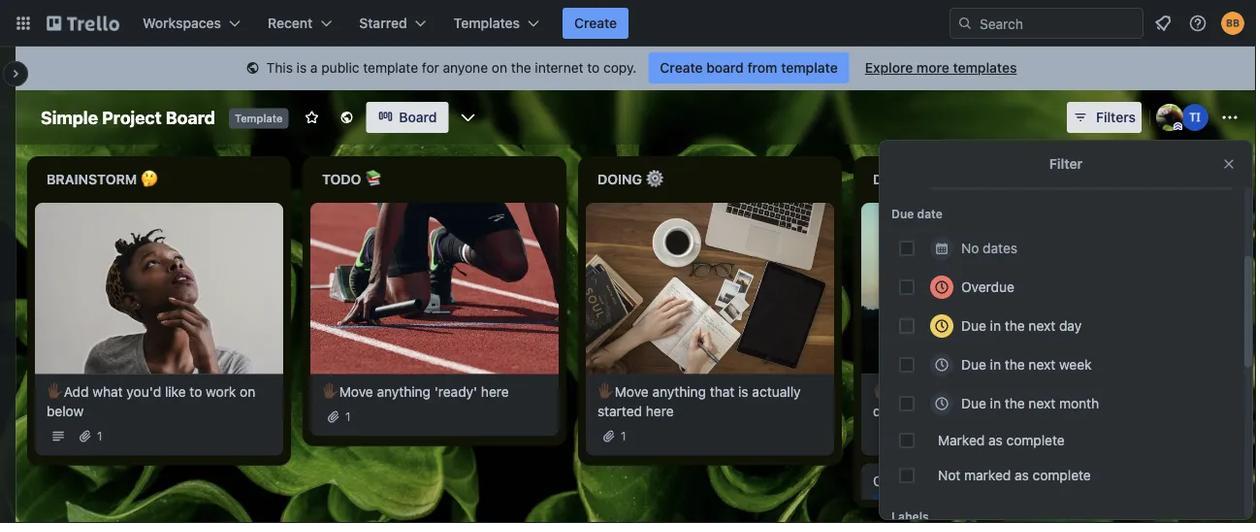 Task type: describe. For each thing, give the bounding box(es) containing it.
here for ✋🏿 move anything that is actually started here
[[646, 403, 674, 419]]

board inside board "link"
[[399, 109, 437, 125]]

on for work
[[240, 383, 255, 399]]

filters button
[[1067, 102, 1142, 133]]

no dates
[[962, 240, 1018, 256]]

2 vertical spatial is
[[951, 499, 960, 513]]

brainstorm
[[47, 171, 137, 187]]

📝
[[968, 473, 982, 489]]

📚
[[365, 171, 378, 187]]

BRAINSTORM 🤔 text field
[[35, 164, 283, 195]]

1 vertical spatial as
[[1015, 467, 1029, 483]]

board
[[707, 60, 744, 76]]

✋🏿 move anything that is actually started here
[[598, 383, 801, 419]]

board link
[[366, 102, 449, 133]]

marked as complete
[[938, 432, 1065, 448]]

next for month
[[1029, 395, 1056, 411]]

1 down what
[[97, 430, 102, 443]]

move for ✋🏿 move anything from doing to done here
[[891, 383, 924, 399]]

filter
[[1050, 156, 1083, 172]]

0 horizontal spatial here
[[481, 383, 509, 399]]

anyone
[[443, 60, 488, 76]]

for
[[422, 60, 439, 76]]

that
[[710, 383, 735, 399]]

card template 📝 link
[[873, 471, 1091, 491]]

started
[[598, 403, 642, 419]]

✋🏿 move anything 'ready' here link
[[322, 382, 547, 401]]

this member is an admin of this board. image
[[1174, 122, 1183, 131]]

here for ✋🏿 move anything from doing to done here
[[908, 403, 936, 419]]

in for due in the next month
[[990, 395, 1001, 411]]

the for due in the next week
[[1005, 357, 1025, 373]]

brainstorm 🤔
[[47, 171, 154, 187]]

todo
[[322, 171, 361, 187]]

1 template from the left
[[363, 60, 418, 76]]

0 vertical spatial complete
[[1007, 432, 1065, 448]]

star or unstar board image
[[304, 110, 320, 125]]

dmugisha (dmugisha) image
[[1157, 104, 1184, 131]]

switch to… image
[[14, 14, 33, 33]]

the for due in the next day
[[1005, 318, 1025, 334]]

TODO 📚 text field
[[311, 164, 559, 195]]

due for due in the next day
[[962, 318, 987, 334]]

DONE! 🙌🏽 text field
[[862, 164, 1110, 195]]

1 for ✋🏿 move anything 'ready' here
[[345, 410, 351, 424]]

anything for from
[[928, 383, 982, 399]]

✋🏿 move anything 'ready' here
[[322, 383, 509, 399]]

✋🏿 for ✋🏿 add what you'd like to work on below
[[47, 383, 60, 399]]

you'd
[[127, 383, 161, 399]]

next for week
[[1029, 357, 1056, 373]]

simple
[[41, 107, 98, 128]]

create button
[[563, 8, 629, 39]]

this is a public template for anyone on the internet to copy.
[[266, 60, 637, 76]]

1 horizontal spatial a
[[963, 499, 969, 513]]

due for due date
[[892, 207, 914, 220]]

due in the next month
[[962, 395, 1100, 411]]

bob builder (bobbuilder40) image
[[1222, 12, 1245, 35]]

simple project board
[[41, 107, 215, 128]]

actually
[[752, 383, 801, 399]]

below
[[47, 403, 84, 419]]

card
[[923, 499, 947, 513]]

workspaces button
[[131, 8, 252, 39]]

week
[[1060, 357, 1092, 373]]

to for ✋🏿 move anything from doing to done here
[[1057, 383, 1070, 399]]

0 notifications image
[[1152, 12, 1175, 35]]

public
[[321, 60, 360, 76]]

Search field
[[973, 9, 1143, 38]]

create board from template link
[[649, 52, 850, 83]]

0 horizontal spatial a
[[310, 60, 318, 76]]

⚙️
[[646, 171, 659, 187]]

card template 📝
[[873, 473, 982, 489]]

due date
[[892, 207, 943, 220]]

DOING ⚙️ text field
[[586, 164, 834, 195]]

open information menu image
[[1189, 14, 1208, 33]]

workspaces
[[143, 15, 221, 31]]

this for this is a public template for anyone on the internet to copy.
[[266, 60, 293, 76]]

0 horizontal spatial template
[[235, 112, 283, 125]]

done! 🙌🏽
[[873, 171, 934, 187]]

add
[[64, 383, 89, 399]]

to for ✋🏿 add what you'd like to work on below
[[190, 383, 202, 399]]

due in the next week
[[962, 357, 1092, 373]]

explore more templates link
[[854, 52, 1029, 83]]

this card is a template.
[[897, 499, 1024, 513]]

0 vertical spatial is
[[297, 60, 307, 76]]

✋🏿 for ✋🏿 move anything from doing to done here
[[873, 383, 887, 399]]

customize views image
[[459, 108, 478, 127]]

done
[[873, 403, 905, 419]]

marked
[[965, 467, 1011, 483]]

sm image
[[243, 59, 263, 79]]

recent
[[268, 15, 313, 31]]

templates
[[953, 60, 1017, 76]]



Task type: locate. For each thing, give the bounding box(es) containing it.
4 ✋🏿 from the left
[[873, 383, 887, 399]]

3 in from the top
[[990, 395, 1001, 411]]

1 vertical spatial on
[[240, 383, 255, 399]]

next left day
[[1029, 318, 1056, 334]]

no
[[962, 240, 979, 256]]

1 horizontal spatial this
[[897, 499, 920, 513]]

here inside '✋🏿 move anything that is actually started here'
[[646, 403, 674, 419]]

from
[[748, 60, 778, 76], [986, 383, 1015, 399]]

complete down marked as complete
[[1033, 467, 1091, 483]]

move inside '✋🏿 move anything that is actually started here'
[[615, 383, 649, 399]]

explore more templates
[[865, 60, 1017, 76]]

template
[[235, 112, 283, 125], [907, 473, 964, 489]]

todo 📚
[[322, 171, 378, 187]]

1 down done
[[897, 430, 902, 443]]

1 horizontal spatial template
[[907, 473, 964, 489]]

here right done
[[908, 403, 936, 419]]

1 down started
[[621, 430, 626, 443]]

🙌🏽
[[920, 171, 934, 187]]

1 vertical spatial a
[[963, 499, 969, 513]]

as
[[989, 432, 1003, 448], [1015, 467, 1029, 483]]

not
[[938, 467, 961, 483]]

on inside ✋🏿 add what you'd like to work on below
[[240, 383, 255, 399]]

0 vertical spatial from
[[748, 60, 778, 76]]

work
[[206, 383, 236, 399]]

next
[[1029, 318, 1056, 334], [1029, 357, 1056, 373], [1029, 395, 1056, 411]]

internet
[[535, 60, 584, 76]]

1 for ✋🏿 move anything from doing to done here
[[897, 430, 902, 443]]

the up due in the next week at the bottom of the page
[[1005, 318, 1025, 334]]

next up doing
[[1029, 357, 1056, 373]]

template left for
[[363, 60, 418, 76]]

1 horizontal spatial here
[[646, 403, 674, 419]]

to
[[587, 60, 600, 76], [190, 383, 202, 399], [1057, 383, 1070, 399]]

1
[[345, 410, 351, 424], [97, 430, 102, 443], [621, 430, 626, 443], [897, 430, 902, 443]]

board inside simple project board text box
[[166, 107, 215, 128]]

complete
[[1007, 432, 1065, 448], [1033, 467, 1091, 483]]

✋🏿 inside ✋🏿 move anything from doing to done here
[[873, 383, 887, 399]]

anything up marked
[[928, 383, 982, 399]]

template inside create board from template link
[[781, 60, 838, 76]]

on for anyone
[[492, 60, 507, 76]]

the for due in the next month
[[1005, 395, 1025, 411]]

on
[[492, 60, 507, 76], [240, 383, 255, 399]]

anything inside ✋🏿 move anything from doing to done here
[[928, 383, 982, 399]]

1 horizontal spatial board
[[399, 109, 437, 125]]

to right doing
[[1057, 383, 1070, 399]]

1 horizontal spatial template
[[781, 60, 838, 76]]

2 horizontal spatial anything
[[928, 383, 982, 399]]

3 anything from the left
[[928, 383, 982, 399]]

to inside ✋🏿 add what you'd like to work on below
[[190, 383, 202, 399]]

board left "customize views" image
[[399, 109, 437, 125]]

marked
[[938, 432, 985, 448]]

Board name text field
[[31, 102, 225, 133]]

template.
[[973, 499, 1024, 513]]

2 vertical spatial next
[[1029, 395, 1056, 411]]

0 vertical spatial on
[[492, 60, 507, 76]]

anything for 'ready'
[[377, 383, 431, 399]]

here right started
[[646, 403, 674, 419]]

day
[[1060, 318, 1082, 334]]

1 horizontal spatial on
[[492, 60, 507, 76]]

the up marked as complete
[[1005, 395, 1025, 411]]

template up 'card'
[[907, 473, 964, 489]]

2 anything from the left
[[653, 383, 706, 399]]

anything left 'ready'
[[377, 383, 431, 399]]

is inside '✋🏿 move anything that is actually started here'
[[739, 383, 749, 399]]

1 horizontal spatial move
[[615, 383, 649, 399]]

move inside ✋🏿 move anything from doing to done here
[[891, 383, 924, 399]]

more
[[917, 60, 950, 76]]

this right the sm icon
[[266, 60, 293, 76]]

0 vertical spatial in
[[990, 318, 1001, 334]]

from right board
[[748, 60, 778, 76]]

search image
[[958, 16, 973, 31]]

1 next from the top
[[1029, 318, 1056, 334]]

1 vertical spatial create
[[660, 60, 703, 76]]

next left month
[[1029, 395, 1056, 411]]

2 horizontal spatial to
[[1057, 383, 1070, 399]]

show menu image
[[1221, 108, 1240, 127]]

0 vertical spatial this
[[266, 60, 293, 76]]

is left public
[[297, 60, 307, 76]]

✋🏿 for ✋🏿 move anything 'ready' here
[[322, 383, 336, 399]]

next for day
[[1029, 318, 1056, 334]]

create for create board from template
[[660, 60, 703, 76]]

0 horizontal spatial create
[[574, 15, 617, 31]]

1 move from the left
[[339, 383, 373, 399]]

copy.
[[604, 60, 637, 76]]

✋🏿 move anything from doing to done here link
[[873, 382, 1091, 421]]

due up ✋🏿 move anything from doing to done here
[[962, 357, 987, 373]]

the left internet
[[511, 60, 531, 76]]

a
[[310, 60, 318, 76], [963, 499, 969, 513]]

in
[[990, 318, 1001, 334], [990, 357, 1001, 373], [990, 395, 1001, 411]]

on right work
[[240, 383, 255, 399]]

a down "📝"
[[963, 499, 969, 513]]

trello inspiration (inspiringtaco) image
[[1182, 104, 1209, 131]]

from inside ✋🏿 move anything from doing to done here
[[986, 383, 1015, 399]]

primary element
[[0, 0, 1257, 47]]

🤔
[[141, 171, 154, 187]]

0 vertical spatial a
[[310, 60, 318, 76]]

template left the "explore"
[[781, 60, 838, 76]]

is right 'card'
[[951, 499, 960, 513]]

1 horizontal spatial to
[[587, 60, 600, 76]]

0 horizontal spatial anything
[[377, 383, 431, 399]]

✋🏿
[[47, 383, 60, 399], [322, 383, 336, 399], [598, 383, 611, 399], [873, 383, 887, 399]]

move for ✋🏿 move anything that is actually started here
[[615, 383, 649, 399]]

anything left that
[[653, 383, 706, 399]]

2 move from the left
[[615, 383, 649, 399]]

explore
[[865, 60, 913, 76]]

0 horizontal spatial this
[[266, 60, 293, 76]]

create board from template
[[660, 60, 838, 76]]

dates
[[983, 240, 1018, 256]]

due for due in the next month
[[962, 395, 987, 411]]

on right "anyone"
[[492, 60, 507, 76]]

3 next from the top
[[1029, 395, 1056, 411]]

overdue
[[962, 279, 1015, 295]]

0 horizontal spatial to
[[190, 383, 202, 399]]

✋🏿 add what you'd like to work on below link
[[47, 382, 272, 421]]

0 vertical spatial next
[[1029, 318, 1056, 334]]

create up copy.
[[574, 15, 617, 31]]

0 horizontal spatial move
[[339, 383, 373, 399]]

filters
[[1097, 109, 1136, 125]]

1 horizontal spatial is
[[739, 383, 749, 399]]

due for due in the next week
[[962, 357, 987, 373]]

0 horizontal spatial is
[[297, 60, 307, 76]]

0 horizontal spatial as
[[989, 432, 1003, 448]]

not marked as complete
[[938, 467, 1091, 483]]

this
[[266, 60, 293, 76], [897, 499, 920, 513]]

template down the sm icon
[[235, 112, 283, 125]]

2 horizontal spatial move
[[891, 383, 924, 399]]

here inside ✋🏿 move anything from doing to done here
[[908, 403, 936, 419]]

back to home image
[[47, 8, 119, 39]]

to left copy.
[[587, 60, 600, 76]]

month
[[1060, 395, 1100, 411]]

✋🏿 inside ✋🏿 add what you'd like to work on below
[[47, 383, 60, 399]]

anything inside '✋🏿 move anything that is actually started here'
[[653, 383, 706, 399]]

3 ✋🏿 from the left
[[598, 383, 611, 399]]

is right that
[[739, 383, 749, 399]]

what
[[93, 383, 123, 399]]

0 horizontal spatial on
[[240, 383, 255, 399]]

doing
[[1018, 383, 1054, 399]]

1 horizontal spatial create
[[660, 60, 703, 76]]

1 vertical spatial next
[[1029, 357, 1056, 373]]

2 next from the top
[[1029, 357, 1056, 373]]

create
[[574, 15, 617, 31], [660, 60, 703, 76]]

starred button
[[348, 8, 438, 39]]

create left board
[[660, 60, 703, 76]]

0 horizontal spatial board
[[166, 107, 215, 128]]

to right the like
[[190, 383, 202, 399]]

1 for ✋🏿 move anything that is actually started here
[[621, 430, 626, 443]]

from left doing
[[986, 383, 1015, 399]]

the up doing
[[1005, 357, 1025, 373]]

create inside button
[[574, 15, 617, 31]]

in down overdue
[[990, 318, 1001, 334]]

due
[[892, 207, 914, 220], [962, 318, 987, 334], [962, 357, 987, 373], [962, 395, 987, 411]]

date
[[917, 207, 943, 220]]

anything
[[377, 383, 431, 399], [653, 383, 706, 399], [928, 383, 982, 399]]

0 vertical spatial template
[[235, 112, 283, 125]]

this left 'card'
[[897, 499, 920, 513]]

1 horizontal spatial as
[[1015, 467, 1029, 483]]

✋🏿 move anything from doing to done here
[[873, 383, 1070, 419]]

2 template from the left
[[781, 60, 838, 76]]

move
[[339, 383, 373, 399], [615, 383, 649, 399], [891, 383, 924, 399]]

close popover image
[[1222, 156, 1237, 172]]

3 move from the left
[[891, 383, 924, 399]]

1 vertical spatial complete
[[1033, 467, 1091, 483]]

doing
[[598, 171, 642, 187]]

0 vertical spatial create
[[574, 15, 617, 31]]

due down overdue
[[962, 318, 987, 334]]

here
[[481, 383, 509, 399], [646, 403, 674, 419], [908, 403, 936, 419]]

1 vertical spatial in
[[990, 357, 1001, 373]]

1 horizontal spatial anything
[[653, 383, 706, 399]]

templates
[[454, 15, 520, 31]]

0 vertical spatial as
[[989, 432, 1003, 448]]

move for ✋🏿 move anything 'ready' here
[[339, 383, 373, 399]]

project
[[102, 107, 162, 128]]

✋🏿 move anything that is actually started here link
[[598, 382, 823, 421]]

a left public
[[310, 60, 318, 76]]

1 horizontal spatial from
[[986, 383, 1015, 399]]

done!
[[873, 171, 916, 187]]

the
[[511, 60, 531, 76], [1005, 318, 1025, 334], [1005, 357, 1025, 373], [1005, 395, 1025, 411]]

2 in from the top
[[990, 357, 1001, 373]]

create for create
[[574, 15, 617, 31]]

1 anything from the left
[[377, 383, 431, 399]]

complete down due in the next month
[[1007, 432, 1065, 448]]

2 horizontal spatial here
[[908, 403, 936, 419]]

1 vertical spatial from
[[986, 383, 1015, 399]]

like
[[165, 383, 186, 399]]

2 horizontal spatial is
[[951, 499, 960, 513]]

2 ✋🏿 from the left
[[322, 383, 336, 399]]

anything for that
[[653, 383, 706, 399]]

due left date
[[892, 207, 914, 220]]

recent button
[[256, 8, 344, 39]]

in up marked as complete
[[990, 395, 1001, 411]]

due up marked
[[962, 395, 987, 411]]

in up ✋🏿 move anything from doing to done here link
[[990, 357, 1001, 373]]

✋🏿 inside '✋🏿 move anything that is actually started here'
[[598, 383, 611, 399]]

'ready'
[[435, 383, 478, 399]]

card
[[873, 473, 903, 489]]

0 horizontal spatial template
[[363, 60, 418, 76]]

here right 'ready'
[[481, 383, 509, 399]]

in for due in the next week
[[990, 357, 1001, 373]]

1 down ✋🏿 move anything 'ready' here
[[345, 410, 351, 424]]

1 vertical spatial template
[[907, 473, 964, 489]]

due in the next day
[[962, 318, 1082, 334]]

starred
[[359, 15, 407, 31]]

board
[[166, 107, 215, 128], [399, 109, 437, 125]]

0 horizontal spatial from
[[748, 60, 778, 76]]

this for this card is a template.
[[897, 499, 920, 513]]

1 vertical spatial is
[[739, 383, 749, 399]]

template
[[363, 60, 418, 76], [781, 60, 838, 76]]

2 vertical spatial in
[[990, 395, 1001, 411]]

to inside ✋🏿 move anything from doing to done here
[[1057, 383, 1070, 399]]

templates button
[[442, 8, 551, 39]]

board right 'project'
[[166, 107, 215, 128]]

1 vertical spatial this
[[897, 499, 920, 513]]

✋🏿 add what you'd like to work on below
[[47, 383, 255, 419]]

doing ⚙️
[[598, 171, 659, 187]]

✋🏿 for ✋🏿 move anything that is actually started here
[[598, 383, 611, 399]]

public image
[[339, 110, 355, 125]]

1 ✋🏿 from the left
[[47, 383, 60, 399]]

1 in from the top
[[990, 318, 1001, 334]]

in for due in the next day
[[990, 318, 1001, 334]]



Task type: vqa. For each thing, say whether or not it's contained in the screenshot.
the leftmost a
yes



